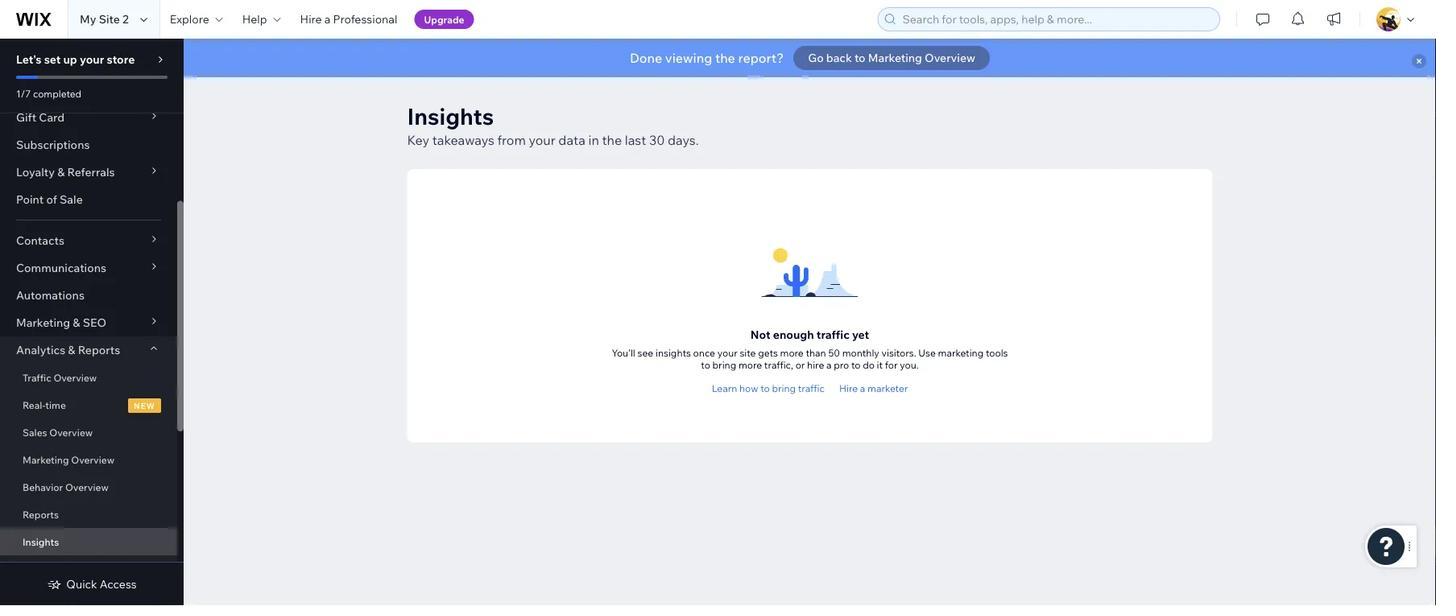 Task type: describe. For each thing, give the bounding box(es) containing it.
quick access
[[66, 577, 137, 592]]

let's
[[16, 52, 42, 66]]

traffic
[[23, 372, 51, 384]]

help button
[[233, 0, 290, 39]]

marketing & seo button
[[0, 309, 177, 337]]

marketing inside button
[[868, 51, 922, 65]]

quick
[[66, 577, 97, 592]]

marketing overview link
[[0, 446, 177, 474]]

loyalty & referrals
[[16, 165, 115, 179]]

explore
[[170, 12, 209, 26]]

insights
[[656, 347, 691, 359]]

reports inside 'link'
[[23, 509, 59, 521]]

it
[[877, 359, 883, 371]]

your inside insights key takeaways from your data in the last 30 days.
[[529, 132, 556, 148]]

learn how to bring traffic
[[712, 382, 825, 394]]

marketing & seo
[[16, 316, 106, 330]]

my
[[80, 12, 96, 26]]

overview for behavior overview
[[65, 481, 109, 493]]

hire a marketer link
[[839, 381, 908, 395]]

2
[[122, 12, 129, 26]]

subscriptions link
[[0, 131, 177, 159]]

you.
[[900, 359, 919, 371]]

subscriptions
[[16, 138, 90, 152]]

tools
[[986, 347, 1008, 359]]

in
[[588, 132, 599, 148]]

see
[[637, 347, 653, 359]]

a for hire a marketer
[[860, 382, 865, 394]]

overview for sales overview
[[49, 426, 93, 439]]

behavior
[[23, 481, 63, 493]]

overview for traffic overview
[[53, 372, 97, 384]]

a for hire a professional
[[324, 12, 331, 26]]

upgrade button
[[414, 10, 474, 29]]

visitors.
[[882, 347, 916, 359]]

use
[[918, 347, 936, 359]]

access
[[100, 577, 137, 592]]

days.
[[668, 132, 699, 148]]

insights for insights key takeaways from your data in the last 30 days.
[[407, 102, 494, 130]]

traffic inside not enough traffic yet you'll see insights once your site gets more than 50 monthly visitors. use marketing tools to bring more traffic, or hire a pro to do it for you.
[[817, 328, 850, 342]]

my site 2
[[80, 12, 129, 26]]

communications
[[16, 261, 106, 275]]

overview for marketing overview
[[71, 454, 114, 466]]

takeaways
[[432, 132, 494, 148]]

referrals
[[67, 165, 115, 179]]

loyalty & referrals button
[[0, 159, 177, 186]]

hire
[[807, 359, 824, 371]]

marketing for marketing & seo
[[16, 316, 70, 330]]

point
[[16, 192, 44, 207]]

go back to marketing overview
[[808, 51, 975, 65]]

gift card button
[[0, 104, 177, 131]]

a inside not enough traffic yet you'll see insights once your site gets more than 50 monthly visitors. use marketing tools to bring more traffic, or hire a pro to do it for you.
[[826, 359, 832, 371]]

time
[[45, 399, 66, 411]]

gift card
[[16, 110, 65, 124]]

or
[[795, 359, 805, 371]]

marketer
[[867, 382, 908, 394]]

enough
[[773, 328, 814, 342]]

bring inside not enough traffic yet you'll see insights once your site gets more than 50 monthly visitors. use marketing tools to bring more traffic, or hire a pro to do it for you.
[[712, 359, 736, 371]]

traffic,
[[764, 359, 793, 371]]

reports inside analytics & reports popup button
[[78, 343, 120, 357]]

from
[[497, 132, 526, 148]]

back
[[826, 51, 852, 65]]

analytics
[[16, 343, 65, 357]]

& for analytics
[[68, 343, 75, 357]]

& for marketing
[[73, 316, 80, 330]]

set
[[44, 52, 61, 66]]

than
[[806, 347, 826, 359]]

not
[[751, 328, 770, 342]]

reports link
[[0, 501, 177, 528]]

do
[[863, 359, 875, 371]]

site
[[99, 12, 120, 26]]

50
[[828, 347, 840, 359]]

learn how to bring traffic link
[[712, 381, 825, 395]]

loyalty
[[16, 165, 55, 179]]

bring inside learn how to bring traffic link
[[772, 382, 796, 394]]

insights for insights
[[23, 536, 59, 548]]

store
[[107, 52, 135, 66]]

overview inside go back to marketing overview button
[[925, 51, 975, 65]]

hire a professional link
[[290, 0, 407, 39]]



Task type: locate. For each thing, give the bounding box(es) containing it.
0 vertical spatial hire
[[300, 12, 322, 26]]

new
[[134, 400, 155, 411]]

to right the insights
[[701, 359, 710, 371]]

traffic down hire
[[798, 382, 825, 394]]

automations
[[16, 288, 85, 302]]

2 vertical spatial marketing
[[23, 454, 69, 466]]

last
[[625, 132, 646, 148]]

your inside sidebar element
[[80, 52, 104, 66]]

1 vertical spatial marketing
[[16, 316, 70, 330]]

0 vertical spatial insights
[[407, 102, 494, 130]]

bring up learn on the bottom of the page
[[712, 359, 736, 371]]

quick access button
[[47, 577, 137, 592]]

sidebar element
[[0, 39, 184, 606]]

30
[[649, 132, 665, 148]]

viewing
[[665, 50, 712, 66]]

your left the data
[[529, 132, 556, 148]]

traffic overview
[[23, 372, 97, 384]]

1 vertical spatial reports
[[23, 509, 59, 521]]

learn
[[712, 382, 737, 394]]

completed
[[33, 87, 81, 99]]

traffic up 50
[[817, 328, 850, 342]]

0 horizontal spatial reports
[[23, 509, 59, 521]]

bring
[[712, 359, 736, 371], [772, 382, 796, 394]]

insights inside insights key takeaways from your data in the last 30 days.
[[407, 102, 494, 130]]

professional
[[333, 12, 397, 26]]

point of sale
[[16, 192, 83, 207]]

the
[[715, 50, 735, 66], [602, 132, 622, 148]]

traffic overview link
[[0, 364, 177, 391]]

0 vertical spatial bring
[[712, 359, 736, 371]]

reports down behavior
[[23, 509, 59, 521]]

to inside button
[[854, 51, 866, 65]]

to left the do
[[851, 359, 861, 371]]

help
[[242, 12, 267, 26]]

hire down pro
[[839, 382, 858, 394]]

analytics & reports button
[[0, 337, 177, 364]]

1 vertical spatial a
[[826, 359, 832, 371]]

1 horizontal spatial bring
[[772, 382, 796, 394]]

the inside done viewing the report? alert
[[715, 50, 735, 66]]

0 horizontal spatial hire
[[300, 12, 322, 26]]

monthly
[[842, 347, 879, 359]]

2 vertical spatial &
[[68, 343, 75, 357]]

& down marketing & seo
[[68, 343, 75, 357]]

& for loyalty
[[57, 165, 65, 179]]

1 horizontal spatial your
[[529, 132, 556, 148]]

0 vertical spatial the
[[715, 50, 735, 66]]

1 horizontal spatial more
[[780, 347, 804, 359]]

data
[[558, 132, 585, 148]]

2 horizontal spatial your
[[717, 347, 738, 359]]

done viewing the report? alert
[[184, 39, 1436, 77]]

1 horizontal spatial hire
[[839, 382, 858, 394]]

1 vertical spatial insights
[[23, 536, 59, 548]]

to right how at the bottom right of the page
[[760, 382, 770, 394]]

sales overview link
[[0, 419, 177, 446]]

sales overview
[[23, 426, 93, 439]]

hire a professional
[[300, 12, 397, 26]]

sales
[[23, 426, 47, 439]]

sale
[[60, 192, 83, 207]]

done viewing the report?
[[630, 50, 784, 66]]

hire a marketer
[[839, 382, 908, 394]]

a left professional
[[324, 12, 331, 26]]

2 vertical spatial a
[[860, 382, 865, 394]]

0 vertical spatial reports
[[78, 343, 120, 357]]

1 vertical spatial traffic
[[798, 382, 825, 394]]

1 horizontal spatial insights
[[407, 102, 494, 130]]

0 horizontal spatial a
[[324, 12, 331, 26]]

1 vertical spatial your
[[529, 132, 556, 148]]

point of sale link
[[0, 186, 177, 213]]

your inside not enough traffic yet you'll see insights once your site gets more than 50 monthly visitors. use marketing tools to bring more traffic, or hire a pro to do it for you.
[[717, 347, 738, 359]]

0 horizontal spatial insights
[[23, 536, 59, 548]]

yet
[[852, 328, 869, 342]]

marketing up behavior
[[23, 454, 69, 466]]

insights up takeaways
[[407, 102, 494, 130]]

up
[[63, 52, 77, 66]]

the left the report?
[[715, 50, 735, 66]]

key
[[407, 132, 429, 148]]

once
[[693, 347, 715, 359]]

insights link
[[0, 528, 177, 556]]

insights down behavior
[[23, 536, 59, 548]]

1 vertical spatial the
[[602, 132, 622, 148]]

not enough traffic yet you'll see insights once your site gets more than 50 monthly visitors. use marketing tools to bring more traffic, or hire a pro to do it for you.
[[612, 328, 1008, 371]]

reports down "seo" on the bottom of page
[[78, 343, 120, 357]]

you'll
[[612, 347, 635, 359]]

a
[[324, 12, 331, 26], [826, 359, 832, 371], [860, 382, 865, 394]]

& left "seo" on the bottom of page
[[73, 316, 80, 330]]

0 horizontal spatial bring
[[712, 359, 736, 371]]

gets
[[758, 347, 778, 359]]

automations link
[[0, 282, 177, 309]]

overview inside 'marketing overview' link
[[71, 454, 114, 466]]

overview inside "behavior overview" link
[[65, 481, 109, 493]]

2 vertical spatial your
[[717, 347, 738, 359]]

the right in
[[602, 132, 622, 148]]

hire
[[300, 12, 322, 26], [839, 382, 858, 394]]

let's set up your store
[[16, 52, 135, 66]]

insights inside sidebar element
[[23, 536, 59, 548]]

marketing inside dropdown button
[[16, 316, 70, 330]]

1 vertical spatial bring
[[772, 382, 796, 394]]

marketing right "back"
[[868, 51, 922, 65]]

overview inside 'traffic overview' link
[[53, 372, 97, 384]]

2 horizontal spatial a
[[860, 382, 865, 394]]

bring down 'traffic,' on the bottom right of page
[[772, 382, 796, 394]]

the inside insights key takeaways from your data in the last 30 days.
[[602, 132, 622, 148]]

marketing
[[938, 347, 984, 359]]

real-time
[[23, 399, 66, 411]]

more
[[780, 347, 804, 359], [738, 359, 762, 371]]

& inside dropdown button
[[73, 316, 80, 330]]

gift
[[16, 110, 36, 124]]

hire for hire a professional
[[300, 12, 322, 26]]

site
[[740, 347, 756, 359]]

real-
[[23, 399, 45, 411]]

insights
[[407, 102, 494, 130], [23, 536, 59, 548]]

1 vertical spatial hire
[[839, 382, 858, 394]]

behavior overview
[[23, 481, 109, 493]]

& inside dropdown button
[[57, 165, 65, 179]]

your right up on the top of the page
[[80, 52, 104, 66]]

1 horizontal spatial the
[[715, 50, 735, 66]]

to right "back"
[[854, 51, 866, 65]]

& right loyalty in the left top of the page
[[57, 165, 65, 179]]

0 vertical spatial traffic
[[817, 328, 850, 342]]

hire for hire a marketer
[[839, 382, 858, 394]]

1 horizontal spatial reports
[[78, 343, 120, 357]]

a down the do
[[860, 382, 865, 394]]

1 horizontal spatial a
[[826, 359, 832, 371]]

marketing for marketing overview
[[23, 454, 69, 466]]

0 horizontal spatial the
[[602, 132, 622, 148]]

0 vertical spatial a
[[324, 12, 331, 26]]

insights key takeaways from your data in the last 30 days.
[[407, 102, 699, 148]]

hire right help button
[[300, 12, 322, 26]]

go
[[808, 51, 824, 65]]

1 vertical spatial &
[[73, 316, 80, 330]]

pro
[[834, 359, 849, 371]]

marketing up analytics on the left bottom of the page
[[16, 316, 70, 330]]

more down enough
[[780, 347, 804, 359]]

0 vertical spatial marketing
[[868, 51, 922, 65]]

marketing overview
[[23, 454, 114, 466]]

traffic
[[817, 328, 850, 342], [798, 382, 825, 394]]

&
[[57, 165, 65, 179], [73, 316, 80, 330], [68, 343, 75, 357]]

contacts button
[[0, 227, 177, 255]]

to
[[854, 51, 866, 65], [701, 359, 710, 371], [851, 359, 861, 371], [760, 382, 770, 394]]

a left pro
[[826, 359, 832, 371]]

done
[[630, 50, 662, 66]]

0 horizontal spatial your
[[80, 52, 104, 66]]

communications button
[[0, 255, 177, 282]]

Search for tools, apps, help & more... field
[[898, 8, 1215, 31]]

overview inside sales overview link
[[49, 426, 93, 439]]

of
[[46, 192, 57, 207]]

behavior overview link
[[0, 474, 177, 501]]

analytics & reports
[[16, 343, 120, 357]]

seo
[[83, 316, 106, 330]]

0 vertical spatial &
[[57, 165, 65, 179]]

reports
[[78, 343, 120, 357], [23, 509, 59, 521]]

more up how at the bottom right of the page
[[738, 359, 762, 371]]

marketing
[[868, 51, 922, 65], [16, 316, 70, 330], [23, 454, 69, 466]]

& inside popup button
[[68, 343, 75, 357]]

0 vertical spatial your
[[80, 52, 104, 66]]

your
[[80, 52, 104, 66], [529, 132, 556, 148], [717, 347, 738, 359]]

0 horizontal spatial more
[[738, 359, 762, 371]]

contacts
[[16, 234, 64, 248]]

your left the site
[[717, 347, 738, 359]]

for
[[885, 359, 898, 371]]

report?
[[738, 50, 784, 66]]

how
[[739, 382, 758, 394]]



